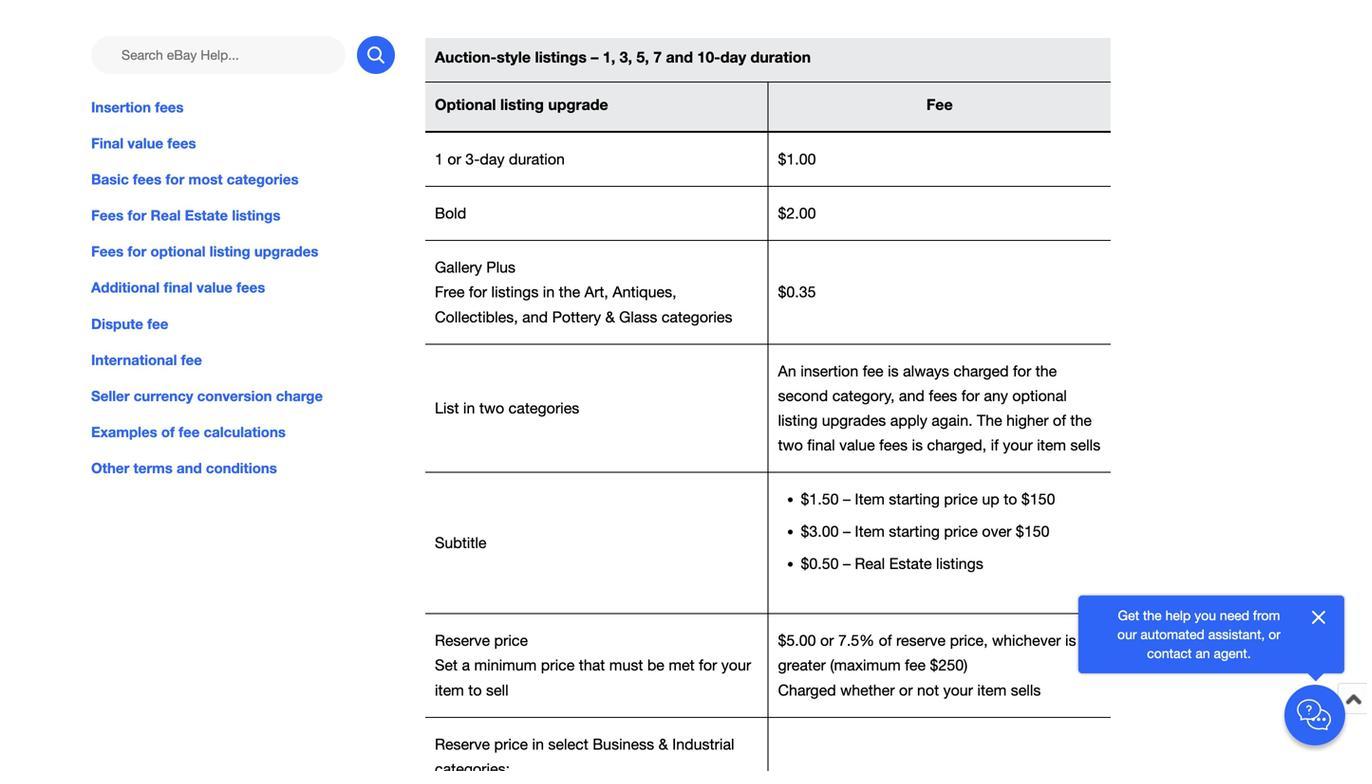 Task type: vqa. For each thing, say whether or not it's contained in the screenshot.
Get the item you ordered or get your money back.
no



Task type: describe. For each thing, give the bounding box(es) containing it.
1 vertical spatial duration
[[509, 150, 565, 168]]

insertion
[[91, 99, 151, 116]]

auction-style listings – 1, 3, 5, 7 and 10-day duration
[[435, 48, 811, 66]]

or left not
[[899, 682, 913, 700]]

again.
[[932, 412, 973, 430]]

pottery
[[552, 308, 601, 326]]

categories:
[[435, 761, 510, 772]]

dispute fee link
[[91, 314, 395, 335]]

fee up international fee
[[147, 315, 168, 333]]

seller currency conversion charge
[[91, 388, 323, 405]]

apply
[[890, 412, 928, 430]]

& inside gallery plus free for listings in the art, antiques, collectibles, and pottery & glass categories
[[605, 308, 615, 326]]

for left any
[[962, 387, 980, 405]]

basic
[[91, 171, 129, 188]]

insertion fees
[[91, 99, 184, 116]]

reserve price in select business & industrial categories:
[[435, 736, 735, 772]]

minimum
[[474, 657, 537, 675]]

of inside examples of fee calculations link
[[161, 424, 175, 441]]

whichever
[[992, 632, 1061, 650]]

any
[[984, 387, 1008, 405]]

insertion fees link
[[91, 97, 395, 118]]

charged,
[[927, 437, 987, 454]]

need
[[1220, 608, 1250, 624]]

fees up 'again.'
[[929, 387, 957, 405]]

subtitle
[[435, 535, 487, 552]]

plus
[[486, 259, 516, 276]]

sells inside $5.00 or 7.5% of reserve price, whichever is greater (maximum fee $250) charged whether or not your item sells
[[1011, 682, 1041, 700]]

seller currency conversion charge link
[[91, 386, 395, 407]]

listings for fees for real estate listings
[[232, 207, 280, 224]]

get the help you need from our automated assistant, or contact an agent. tooltip
[[1109, 607, 1289, 664]]

for up additional on the left top
[[128, 243, 147, 260]]

upgrades inside an insertion fee is always charged for the second category, and fees for any optional listing upgrades apply again. the higher of the two final value fees is charged, if your item sells
[[822, 412, 886, 430]]

for right charged
[[1013, 363, 1031, 380]]

an insertion fee is always charged for the second category, and fees for any optional listing upgrades apply again. the higher of the two final value fees is charged, if your item sells
[[778, 363, 1101, 454]]

0 horizontal spatial upgrades
[[254, 243, 318, 260]]

1 vertical spatial in
[[463, 400, 475, 417]]

international
[[91, 352, 177, 369]]

charge
[[276, 388, 323, 405]]

final inside an insertion fee is always charged for the second category, and fees for any optional listing upgrades apply again. the higher of the two final value fees is charged, if your item sells
[[807, 437, 835, 454]]

to inside the reserve price set a minimum price that must be met for your item to sell
[[468, 682, 482, 700]]

is inside $5.00 or 7.5% of reserve price, whichever is greater (maximum fee $250) charged whether or not your item sells
[[1065, 632, 1076, 650]]

conversion
[[197, 388, 272, 405]]

1
[[435, 150, 443, 168]]

fee
[[927, 95, 953, 113]]

up
[[982, 491, 1000, 509]]

charged
[[954, 363, 1009, 380]]

list in two categories
[[435, 400, 579, 417]]

1 horizontal spatial categories
[[509, 400, 579, 417]]

$250)
[[930, 657, 968, 675]]

in inside reserve price in select business & industrial categories:
[[532, 736, 544, 754]]

examples of fee calculations
[[91, 424, 286, 441]]

– for $1.50
[[843, 491, 851, 509]]

or right 1
[[448, 150, 461, 168]]

conditions
[[206, 460, 277, 477]]

you
[[1195, 608, 1216, 624]]

other terms and conditions
[[91, 460, 277, 477]]

listings for $0.50 – real estate listings
[[936, 556, 984, 573]]

$1.50 – item starting price up to $150
[[801, 491, 1055, 509]]

Search eBay Help... text field
[[91, 36, 346, 74]]

glass
[[619, 308, 657, 326]]

get the help you need from our automated assistant, or contact an agent.
[[1118, 608, 1281, 662]]

not
[[917, 682, 939, 700]]

met
[[669, 657, 695, 675]]

if
[[991, 437, 999, 454]]

categories inside basic fees for most categories link
[[227, 171, 299, 188]]

select
[[548, 736, 588, 754]]

must
[[609, 657, 643, 675]]

agent.
[[1214, 646, 1251, 662]]

1,
[[603, 48, 615, 66]]

international fee
[[91, 352, 202, 369]]

or left 7.5%
[[820, 632, 834, 650]]

0 vertical spatial to
[[1004, 491, 1017, 509]]

your inside the reserve price set a minimum price that must be met for your item to sell
[[721, 657, 751, 675]]

final value fees
[[91, 135, 196, 152]]

always
[[903, 363, 949, 380]]

fees for fees for optional listing upgrades
[[91, 243, 124, 260]]

1 horizontal spatial is
[[912, 437, 923, 454]]

final value fees link
[[91, 133, 395, 154]]

real for for
[[150, 207, 181, 224]]

assistant,
[[1208, 627, 1265, 643]]

two inside an insertion fee is always charged for the second category, and fees for any optional listing upgrades apply again. the higher of the two final value fees is charged, if your item sells
[[778, 437, 803, 454]]

$1.50
[[801, 491, 839, 509]]

the inside gallery plus free for listings in the art, antiques, collectibles, and pottery & glass categories
[[559, 284, 580, 301]]

bold
[[435, 205, 466, 222]]

insertion
[[801, 363, 859, 380]]

item inside the reserve price set a minimum price that must be met for your item to sell
[[435, 682, 464, 700]]

style
[[497, 48, 531, 66]]

0 horizontal spatial is
[[888, 363, 899, 380]]

business
[[593, 736, 654, 754]]

category,
[[832, 387, 895, 405]]

$0.50 – real estate listings
[[801, 556, 984, 573]]

an
[[778, 363, 796, 380]]

terms
[[133, 460, 173, 477]]

estate for –
[[889, 556, 932, 573]]

price left the over
[[944, 523, 978, 541]]

fees down fees for optional listing upgrades link
[[236, 279, 265, 296]]

second
[[778, 387, 828, 405]]

of inside $5.00 or 7.5% of reserve price, whichever is greater (maximum fee $250) charged whether or not your item sells
[[879, 632, 892, 650]]

over
[[982, 523, 1012, 541]]

0 horizontal spatial final
[[164, 279, 193, 296]]

for left most on the top left of the page
[[166, 171, 184, 188]]

optional listing upgrade
[[435, 95, 608, 113]]

currency
[[134, 388, 193, 405]]

(maximum
[[830, 657, 901, 675]]

that
[[579, 657, 605, 675]]

0 vertical spatial value
[[128, 135, 163, 152]]

from
[[1253, 608, 1280, 624]]

fee up other terms and conditions
[[179, 424, 200, 441]]

$3.00
[[801, 523, 839, 541]]

fee inside $5.00 or 7.5% of reserve price, whichever is greater (maximum fee $250) charged whether or not your item sells
[[905, 657, 926, 675]]

seller
[[91, 388, 130, 405]]

reserve for reserve price in select business & industrial categories:
[[435, 736, 490, 754]]

item for $3.00
[[855, 523, 885, 541]]

gallery plus free for listings in the art, antiques, collectibles, and pottery & glass categories
[[435, 259, 733, 326]]

$1.00
[[778, 150, 816, 168]]

– for $3.00
[[843, 523, 851, 541]]

7
[[653, 48, 662, 66]]

fees for fees for real estate listings
[[91, 207, 124, 224]]



Task type: locate. For each thing, give the bounding box(es) containing it.
gallery
[[435, 259, 482, 276]]

examples of fee calculations link
[[91, 422, 395, 443]]

additional final value fees link
[[91, 277, 395, 298]]

1 horizontal spatial upgrades
[[822, 412, 886, 430]]

item down price, at right bottom
[[977, 682, 1007, 700]]

starting for up
[[889, 491, 940, 509]]

item
[[1037, 437, 1066, 454], [435, 682, 464, 700], [977, 682, 1007, 700]]

2 horizontal spatial your
[[1003, 437, 1033, 454]]

1 reserve from the top
[[435, 632, 490, 650]]

0 horizontal spatial of
[[161, 424, 175, 441]]

value down the fees for optional listing upgrades
[[197, 279, 232, 296]]

optional up higher
[[1012, 387, 1067, 405]]

to left sell
[[468, 682, 482, 700]]

reserve price set a minimum price that must be met for your item to sell
[[435, 632, 751, 700]]

and
[[666, 48, 693, 66], [522, 308, 548, 326], [899, 387, 925, 405], [177, 460, 202, 477]]

the
[[559, 284, 580, 301], [1036, 363, 1057, 380], [1070, 412, 1092, 430], [1143, 608, 1162, 624]]

1 vertical spatial sells
[[1011, 682, 1041, 700]]

1 horizontal spatial duration
[[751, 48, 811, 66]]

sells down whichever
[[1011, 682, 1041, 700]]

reserve
[[435, 632, 490, 650], [435, 736, 490, 754]]

item right $1.50
[[855, 491, 885, 509]]

fees inside 'link'
[[155, 99, 184, 116]]

your down $250)
[[943, 682, 973, 700]]

listings down the plus
[[491, 284, 539, 301]]

of
[[1053, 412, 1066, 430], [161, 424, 175, 441], [879, 632, 892, 650]]

optional inside an insertion fee is always charged for the second category, and fees for any optional listing upgrades apply again. the higher of the two final value fees is charged, if your item sells
[[1012, 387, 1067, 405]]

estate down $3.00 – item starting price over $150
[[889, 556, 932, 573]]

categories inside gallery plus free for listings in the art, antiques, collectibles, and pottery & glass categories
[[662, 308, 733, 326]]

calculations
[[204, 424, 286, 441]]

1 item from the top
[[855, 491, 885, 509]]

value down insertion fees
[[128, 135, 163, 152]]

starting down the $1.50 – item starting price up to $150
[[889, 523, 940, 541]]

your inside $5.00 or 7.5% of reserve price, whichever is greater (maximum fee $250) charged whether or not your item sells
[[943, 682, 973, 700]]

1 vertical spatial real
[[855, 556, 885, 573]]

fees up final value fees
[[155, 99, 184, 116]]

0 horizontal spatial duration
[[509, 150, 565, 168]]

1 vertical spatial starting
[[889, 523, 940, 541]]

2 vertical spatial categories
[[509, 400, 579, 417]]

get
[[1118, 608, 1139, 624]]

fees inside fees for optional listing upgrades link
[[91, 243, 124, 260]]

2 reserve from the top
[[435, 736, 490, 754]]

sells inside an insertion fee is always charged for the second category, and fees for any optional listing upgrades apply again. the higher of the two final value fees is charged, if your item sells
[[1071, 437, 1101, 454]]

for right 'met'
[[699, 657, 717, 675]]

– right "$3.00"
[[843, 523, 851, 541]]

2 horizontal spatial categories
[[662, 308, 733, 326]]

listings down basic fees for most categories link
[[232, 207, 280, 224]]

fees inside fees for real estate listings link
[[91, 207, 124, 224]]

fees down apply
[[879, 437, 908, 454]]

to
[[1004, 491, 1017, 509], [468, 682, 482, 700]]

of inside an insertion fee is always charged for the second category, and fees for any optional listing upgrades apply again. the higher of the two final value fees is charged, if your item sells
[[1053, 412, 1066, 430]]

to right up
[[1004, 491, 1017, 509]]

list
[[435, 400, 459, 417]]

listings down $3.00 – item starting price over $150
[[936, 556, 984, 573]]

& inside reserve price in select business & industrial categories:
[[659, 736, 668, 754]]

0 vertical spatial final
[[164, 279, 193, 296]]

real for –
[[855, 556, 885, 573]]

in inside gallery plus free for listings in the art, antiques, collectibles, and pottery & glass categories
[[543, 284, 555, 301]]

item
[[855, 491, 885, 509], [855, 523, 885, 541]]

fees for real estate listings link
[[91, 205, 395, 226]]

1 starting from the top
[[889, 491, 940, 509]]

& right business at the bottom left
[[659, 736, 668, 754]]

2 horizontal spatial of
[[1053, 412, 1066, 430]]

contact
[[1147, 646, 1192, 662]]

1 horizontal spatial &
[[659, 736, 668, 754]]

for up collectibles,
[[469, 284, 487, 301]]

is left 'always' at the right top of the page
[[888, 363, 899, 380]]

sell
[[486, 682, 509, 700]]

1 vertical spatial is
[[912, 437, 923, 454]]

2 horizontal spatial item
[[1037, 437, 1066, 454]]

0 horizontal spatial optional
[[150, 243, 206, 260]]

the right the get
[[1143, 608, 1162, 624]]

price left up
[[944, 491, 978, 509]]

$0.35
[[778, 284, 816, 301]]

2 vertical spatial your
[[943, 682, 973, 700]]

2 item from the top
[[855, 523, 885, 541]]

and inside gallery plus free for listings in the art, antiques, collectibles, and pottery & glass categories
[[522, 308, 548, 326]]

value down the "category,"
[[839, 437, 875, 454]]

1 horizontal spatial final
[[807, 437, 835, 454]]

1 vertical spatial estate
[[889, 556, 932, 573]]

0 horizontal spatial &
[[605, 308, 615, 326]]

in right list at left bottom
[[463, 400, 475, 417]]

0 vertical spatial $150
[[1022, 491, 1055, 509]]

2 horizontal spatial is
[[1065, 632, 1076, 650]]

price up 'minimum'
[[494, 632, 528, 650]]

real
[[150, 207, 181, 224], [855, 556, 885, 573]]

– right $1.50
[[843, 491, 851, 509]]

listing inside fees for optional listing upgrades link
[[210, 243, 250, 260]]

optional
[[435, 95, 496, 113]]

5,
[[637, 48, 649, 66]]

and up apply
[[899, 387, 925, 405]]

your right 'met'
[[721, 657, 751, 675]]

0 vertical spatial &
[[605, 308, 615, 326]]

additional final value fees
[[91, 279, 265, 296]]

1 vertical spatial fees
[[91, 243, 124, 260]]

0 horizontal spatial to
[[468, 682, 482, 700]]

two down second
[[778, 437, 803, 454]]

fees up basic fees for most categories
[[167, 135, 196, 152]]

price,
[[950, 632, 988, 650]]

1 vertical spatial value
[[197, 279, 232, 296]]

2 horizontal spatial value
[[839, 437, 875, 454]]

0 horizontal spatial day
[[480, 150, 505, 168]]

dispute fee
[[91, 315, 168, 333]]

$2.00
[[778, 205, 816, 222]]

0 vertical spatial sells
[[1071, 437, 1101, 454]]

&
[[605, 308, 615, 326], [659, 736, 668, 754]]

listing inside an insertion fee is always charged for the second category, and fees for any optional listing upgrades apply again. the higher of the two final value fees is charged, if your item sells
[[778, 412, 818, 430]]

reserve inside reserve price in select business & industrial categories:
[[435, 736, 490, 754]]

your
[[1003, 437, 1033, 454], [721, 657, 751, 675], [943, 682, 973, 700]]

real down basic fees for most categories
[[150, 207, 181, 224]]

upgrade
[[548, 95, 608, 113]]

fees
[[91, 207, 124, 224], [91, 243, 124, 260]]

1 vertical spatial day
[[480, 150, 505, 168]]

upgrades down fees for real estate listings link
[[254, 243, 318, 260]]

starting for over
[[889, 523, 940, 541]]

0 vertical spatial duration
[[751, 48, 811, 66]]

0 vertical spatial listing
[[500, 95, 544, 113]]

1 vertical spatial categories
[[662, 308, 733, 326]]

for inside the reserve price set a minimum price that must be met for your item to sell
[[699, 657, 717, 675]]

1 horizontal spatial estate
[[889, 556, 932, 573]]

item for $1.50
[[855, 491, 885, 509]]

1 vertical spatial two
[[778, 437, 803, 454]]

listings inside gallery plus free for listings in the art, antiques, collectibles, and pottery & glass categories
[[491, 284, 539, 301]]

2 vertical spatial value
[[839, 437, 875, 454]]

– for $0.50
[[843, 556, 851, 573]]

and inside an insertion fee is always charged for the second category, and fees for any optional listing upgrades apply again. the higher of the two final value fees is charged, if your item sells
[[899, 387, 925, 405]]

0 vertical spatial starting
[[889, 491, 940, 509]]

item inside $5.00 or 7.5% of reserve price, whichever is greater (maximum fee $250) charged whether or not your item sells
[[977, 682, 1007, 700]]

fees down final value fees
[[133, 171, 162, 188]]

0 vertical spatial optional
[[150, 243, 206, 260]]

0 vertical spatial fees
[[91, 207, 124, 224]]

0 horizontal spatial item
[[435, 682, 464, 700]]

1 vertical spatial reserve
[[435, 736, 490, 754]]

reserve inside the reserve price set a minimum price that must be met for your item to sell
[[435, 632, 490, 650]]

day
[[720, 48, 746, 66], [480, 150, 505, 168]]

1 vertical spatial your
[[721, 657, 751, 675]]

$150 right up
[[1022, 491, 1055, 509]]

1 horizontal spatial of
[[879, 632, 892, 650]]

0 vertical spatial is
[[888, 363, 899, 380]]

basic fees for most categories
[[91, 171, 299, 188]]

$150
[[1022, 491, 1055, 509], [1016, 523, 1050, 541]]

10-
[[697, 48, 720, 66]]

additional
[[91, 279, 160, 296]]

reserve up a
[[435, 632, 490, 650]]

is right whichever
[[1065, 632, 1076, 650]]

or inside get the help you need from our automated assistant, or contact an agent.
[[1269, 627, 1281, 643]]

of right 7.5%
[[879, 632, 892, 650]]

0 vertical spatial upgrades
[[254, 243, 318, 260]]

$5.00
[[778, 632, 816, 650]]

price inside reserve price in select business & industrial categories:
[[494, 736, 528, 754]]

1 vertical spatial &
[[659, 736, 668, 754]]

estate for for
[[185, 207, 228, 224]]

price left that
[[541, 657, 575, 675]]

1 horizontal spatial optional
[[1012, 387, 1067, 405]]

and left pottery
[[522, 308, 548, 326]]

& left glass at the top left of page
[[605, 308, 615, 326]]

is down apply
[[912, 437, 923, 454]]

0 vertical spatial categories
[[227, 171, 299, 188]]

fee inside an insertion fee is always charged for the second category, and fees for any optional listing upgrades apply again. the higher of the two final value fees is charged, if your item sells
[[863, 363, 884, 380]]

1 horizontal spatial listing
[[500, 95, 544, 113]]

fees for optional listing upgrades link
[[91, 241, 395, 262]]

final down second
[[807, 437, 835, 454]]

fee down the reserve
[[905, 657, 926, 675]]

in
[[543, 284, 555, 301], [463, 400, 475, 417], [532, 736, 544, 754]]

0 vertical spatial two
[[479, 400, 504, 417]]

1 horizontal spatial sells
[[1071, 437, 1101, 454]]

final down the fees for optional listing upgrades
[[164, 279, 193, 296]]

1 vertical spatial $150
[[1016, 523, 1050, 541]]

duration down optional listing upgrade
[[509, 150, 565, 168]]

7.5%
[[838, 632, 875, 650]]

a
[[462, 657, 470, 675]]

1 vertical spatial item
[[855, 523, 885, 541]]

the up higher
[[1036, 363, 1057, 380]]

value
[[128, 135, 163, 152], [197, 279, 232, 296], [839, 437, 875, 454]]

reserve
[[896, 632, 946, 650]]

listing down fees for real estate listings link
[[210, 243, 250, 260]]

other
[[91, 460, 129, 477]]

1 fees from the top
[[91, 207, 124, 224]]

fees up additional on the left top
[[91, 243, 124, 260]]

upgrades down the "category,"
[[822, 412, 886, 430]]

– left 1,
[[591, 48, 599, 66]]

reserve for reserve price set a minimum price that must be met for your item to sell
[[435, 632, 490, 650]]

– right $0.50
[[843, 556, 851, 573]]

0 vertical spatial real
[[150, 207, 181, 224]]

fee up the "category,"
[[863, 363, 884, 380]]

for inside gallery plus free for listings in the art, antiques, collectibles, and pottery & glass categories
[[469, 284, 487, 301]]

duration
[[751, 48, 811, 66], [509, 150, 565, 168]]

in up pottery
[[543, 284, 555, 301]]

2 vertical spatial listing
[[778, 412, 818, 430]]

two right list at left bottom
[[479, 400, 504, 417]]

0 horizontal spatial value
[[128, 135, 163, 152]]

automated
[[1141, 627, 1205, 643]]

sells right if
[[1071, 437, 1101, 454]]

greater
[[778, 657, 826, 675]]

duration right 10-
[[751, 48, 811, 66]]

item down set
[[435, 682, 464, 700]]

listing down second
[[778, 412, 818, 430]]

$5.00 or 7.5% of reserve price, whichever is greater (maximum fee $250) charged whether or not your item sells
[[778, 632, 1076, 700]]

antiques,
[[613, 284, 677, 301]]

1 horizontal spatial value
[[197, 279, 232, 296]]

art,
[[585, 284, 608, 301]]

2 fees from the top
[[91, 243, 124, 260]]

1 horizontal spatial item
[[977, 682, 1007, 700]]

and right '7'
[[666, 48, 693, 66]]

2 vertical spatial in
[[532, 736, 544, 754]]

and down examples of fee calculations
[[177, 460, 202, 477]]

0 horizontal spatial your
[[721, 657, 751, 675]]

most
[[188, 171, 223, 188]]

international fee link
[[91, 350, 395, 371]]

fees down basic
[[91, 207, 124, 224]]

the right higher
[[1070, 412, 1092, 430]]

–
[[591, 48, 599, 66], [843, 491, 851, 509], [843, 523, 851, 541], [843, 556, 851, 573]]

of right higher
[[1053, 412, 1066, 430]]

upgrades
[[254, 243, 318, 260], [822, 412, 886, 430]]

1 horizontal spatial two
[[778, 437, 803, 454]]

0 horizontal spatial real
[[150, 207, 181, 224]]

1 horizontal spatial to
[[1004, 491, 1017, 509]]

starting
[[889, 491, 940, 509], [889, 523, 940, 541]]

0 vertical spatial in
[[543, 284, 555, 301]]

the up pottery
[[559, 284, 580, 301]]

optional up additional final value fees
[[150, 243, 206, 260]]

price
[[944, 491, 978, 509], [944, 523, 978, 541], [494, 632, 528, 650], [541, 657, 575, 675], [494, 736, 528, 754]]

3,
[[620, 48, 632, 66]]

in left select
[[532, 736, 544, 754]]

2 vertical spatial is
[[1065, 632, 1076, 650]]

of down currency
[[161, 424, 175, 441]]

3-
[[466, 150, 480, 168]]

0 vertical spatial day
[[720, 48, 746, 66]]

1 horizontal spatial real
[[855, 556, 885, 573]]

industrial
[[672, 736, 735, 754]]

estate down most on the top left of the page
[[185, 207, 228, 224]]

listing down 'style'
[[500, 95, 544, 113]]

reserve up categories:
[[435, 736, 490, 754]]

listings for gallery plus free for listings in the art, antiques, collectibles, and pottery & glass categories
[[491, 284, 539, 301]]

the inside get the help you need from our automated assistant, or contact an agent.
[[1143, 608, 1162, 624]]

1 horizontal spatial your
[[943, 682, 973, 700]]

dispute
[[91, 315, 143, 333]]

0 horizontal spatial sells
[[1011, 682, 1041, 700]]

starting up $3.00 – item starting price over $150
[[889, 491, 940, 509]]

two
[[479, 400, 504, 417], [778, 437, 803, 454]]

1 vertical spatial listing
[[210, 243, 250, 260]]

for down basic
[[128, 207, 147, 224]]

value inside an insertion fee is always charged for the second category, and fees for any optional listing upgrades apply again. the higher of the two final value fees is charged, if your item sells
[[839, 437, 875, 454]]

final
[[91, 135, 124, 152]]

1 horizontal spatial day
[[720, 48, 746, 66]]

listing
[[500, 95, 544, 113], [210, 243, 250, 260], [778, 412, 818, 430]]

your inside an insertion fee is always charged for the second category, and fees for any optional listing upgrades apply again. the higher of the two final value fees is charged, if your item sells
[[1003, 437, 1033, 454]]

day right 1
[[480, 150, 505, 168]]

1 vertical spatial upgrades
[[822, 412, 886, 430]]

1 or 3-day duration
[[435, 150, 565, 168]]

collectibles,
[[435, 308, 518, 326]]

0 vertical spatial estate
[[185, 207, 228, 224]]

0 horizontal spatial two
[[479, 400, 504, 417]]

0 vertical spatial your
[[1003, 437, 1033, 454]]

listings right 'style'
[[535, 48, 587, 66]]

0 vertical spatial reserve
[[435, 632, 490, 650]]

0 horizontal spatial categories
[[227, 171, 299, 188]]

real right $0.50
[[855, 556, 885, 573]]

item up $0.50 – real estate listings
[[855, 523, 885, 541]]

or down "from"
[[1269, 627, 1281, 643]]

2 starting from the top
[[889, 523, 940, 541]]

fees for real estate listings
[[91, 207, 280, 224]]

an
[[1196, 646, 1210, 662]]

$0.50
[[801, 556, 839, 573]]

1 vertical spatial final
[[807, 437, 835, 454]]

fee up seller currency conversion charge
[[181, 352, 202, 369]]

set
[[435, 657, 458, 675]]

price up categories:
[[494, 736, 528, 754]]

item down higher
[[1037, 437, 1066, 454]]

$150 right the over
[[1016, 523, 1050, 541]]

is
[[888, 363, 899, 380], [912, 437, 923, 454], [1065, 632, 1076, 650]]

0 vertical spatial item
[[855, 491, 885, 509]]

2 horizontal spatial listing
[[778, 412, 818, 430]]

0 horizontal spatial listing
[[210, 243, 250, 260]]

item inside an insertion fee is always charged for the second category, and fees for any optional listing upgrades apply again. the higher of the two final value fees is charged, if your item sells
[[1037, 437, 1066, 454]]

1 vertical spatial optional
[[1012, 387, 1067, 405]]

your right if
[[1003, 437, 1033, 454]]

day right '7'
[[720, 48, 746, 66]]

0 horizontal spatial estate
[[185, 207, 228, 224]]

whether
[[840, 682, 895, 700]]

1 vertical spatial to
[[468, 682, 482, 700]]



